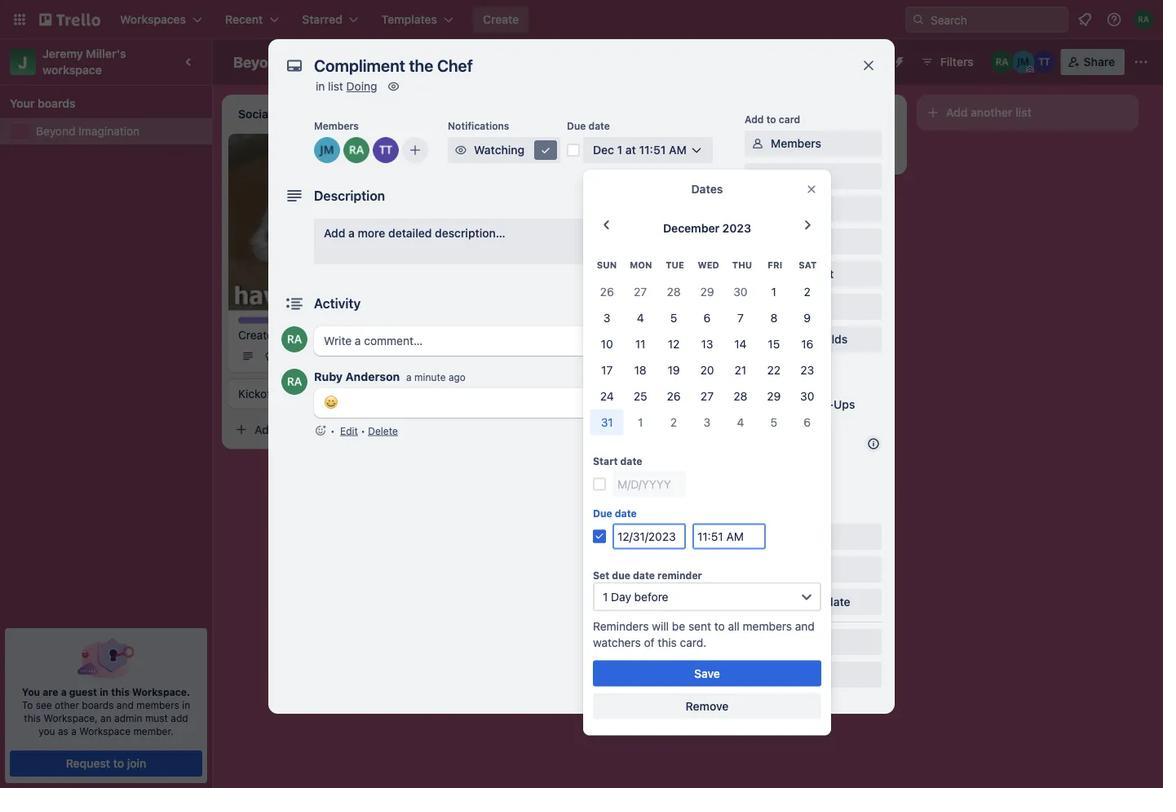 Task type: locate. For each thing, give the bounding box(es) containing it.
0 horizontal spatial 5
[[671, 311, 677, 324]]

jeremy miller (jeremymiller198) image right last month icon
[[620, 206, 640, 225]]

search image
[[912, 13, 925, 26]]

sm image left labels
[[750, 168, 766, 184]]

jeremy
[[42, 47, 83, 60]]

3
[[604, 311, 611, 324], [704, 415, 711, 429]]

create from template… image
[[649, 246, 663, 259]]

ruby anderson (rubyanderson7) image down search field
[[991, 51, 1014, 73]]

1 horizontal spatial 27
[[701, 389, 714, 402]]

description
[[314, 188, 385, 204]]

0 horizontal spatial add a card button
[[228, 416, 411, 443]]

beyond imagination inside board name text field
[[233, 53, 372, 71]]

create instagram
[[238, 328, 329, 341]]

add a card down add to card
[[718, 148, 776, 162]]

1 vertical spatial ruby anderson (rubyanderson7) image
[[343, 137, 370, 163]]

1 vertical spatial 6
[[804, 415, 811, 429]]

sm image for make template
[[750, 594, 766, 610]]

30 button up '7'
[[724, 278, 757, 305]]

attachment
[[771, 267, 834, 281]]

4
[[637, 311, 644, 324], [737, 415, 744, 429]]

0 vertical spatial 6 button
[[691, 305, 724, 331]]

remove
[[686, 699, 729, 713]]

2 for the bottommost 2 button
[[671, 415, 677, 429]]

26 button down 19
[[657, 383, 691, 409]]

0 horizontal spatial 6 button
[[691, 305, 724, 331]]

1 vertical spatial dec
[[490, 210, 508, 221]]

0 horizontal spatial 27 button
[[624, 278, 657, 305]]

0 vertical spatial 3
[[604, 311, 611, 324]]

due
[[612, 570, 631, 581]]

sm image for labels
[[750, 168, 766, 184]]

30 down thu
[[734, 285, 748, 298]]

ruby anderson (rubyanderson7) image
[[1134, 10, 1154, 29], [281, 326, 308, 352], [281, 369, 308, 395]]

0 vertical spatial beyond
[[233, 53, 286, 71]]

1 sm image from the top
[[750, 168, 766, 184]]

a left minute
[[406, 372, 412, 383]]

1 vertical spatial 26
[[667, 389, 681, 402]]

add left another
[[946, 106, 968, 119]]

compliment the chef link
[[470, 186, 659, 202]]

reminder
[[658, 570, 702, 581]]

1 horizontal spatial 2
[[804, 285, 811, 298]]

28 button down 21
[[724, 383, 757, 409]]

create down color: purple, title: none 'icon'
[[238, 328, 273, 341]]

ruby
[[314, 370, 343, 383]]

0 vertical spatial add a card button
[[692, 142, 875, 168]]

8
[[771, 311, 778, 324]]

jeremy miller (jeremymiller198) image
[[1012, 51, 1035, 73], [620, 206, 640, 225]]

add a card button up labels
[[692, 142, 875, 168]]

1 vertical spatial 2
[[671, 415, 677, 429]]

create up board
[[483, 13, 519, 26]]

beyond
[[233, 53, 286, 71], [36, 124, 75, 138]]

0 horizontal spatial 28 button
[[657, 278, 691, 305]]

2 button down 19 button
[[657, 409, 691, 435]]

6 down details
[[704, 311, 711, 324]]

6 down add power-ups
[[804, 415, 811, 429]]

8 button
[[757, 305, 791, 331]]

sm image
[[386, 78, 402, 95], [750, 135, 766, 152], [453, 142, 469, 158], [538, 142, 554, 158], [750, 634, 766, 650]]

1 inside dec 1 option
[[510, 210, 515, 221]]

members inside the you are a guest in this workspace. to see other boards and members in this workspace, an admin must add you as a workspace member.
[[136, 699, 179, 711]]

add a more detailed description… link
[[314, 219, 732, 264]]

workspace visible image
[[420, 55, 433, 69]]

add
[[171, 712, 188, 724]]

1 vertical spatial 27 button
[[691, 383, 724, 409]]

add a card for create from template… icon
[[718, 148, 776, 162]]

members up labels
[[771, 137, 822, 150]]

0 horizontal spatial 29 button
[[691, 278, 724, 305]]

dec left at
[[593, 143, 614, 157]]

0 horizontal spatial members
[[314, 120, 359, 131]]

0 horizontal spatial power-
[[745, 374, 779, 386]]

2 horizontal spatial to
[[767, 113, 776, 125]]

26 down sun
[[600, 285, 614, 298]]

0 horizontal spatial in
[[100, 686, 109, 698]]

14 button
[[724, 331, 757, 357]]

1 inside dec 1 at 11:51 am button
[[617, 143, 623, 157]]

add another list
[[946, 106, 1032, 119]]

am
[[669, 143, 687, 157]]

1 vertical spatial 5 button
[[757, 409, 791, 435]]

31 button
[[590, 409, 624, 435]]

1 vertical spatial 6 button
[[791, 409, 824, 435]]

1 vertical spatial ruby anderson (rubyanderson7) image
[[281, 326, 308, 352]]

2 down attachment
[[804, 285, 811, 298]]

and inside the you are a guest in this workspace. to see other boards and members in this workspace, an admin must add you as a workspace member.
[[117, 699, 134, 711]]

1 vertical spatial 4
[[737, 415, 744, 429]]

due date
[[567, 120, 610, 131], [593, 508, 637, 519]]

kickoff meeting link
[[238, 385, 428, 402]]

terry turtle (terryturtle) image left add members to card image
[[373, 137, 399, 163]]

edit • delete
[[340, 425, 398, 437]]

19 button
[[657, 357, 691, 383]]

M/D/YYYY text field
[[613, 471, 686, 497]]

sm image left make
[[750, 594, 766, 610]]

4 down 21 button
[[737, 415, 744, 429]]

add another list button
[[917, 95, 1139, 131]]

color: purple, title: none image
[[238, 317, 271, 323]]

0 vertical spatial 30 button
[[724, 278, 757, 305]]

details
[[684, 297, 720, 310]]

0 vertical spatial 28 button
[[657, 278, 691, 305]]

j
[[18, 52, 27, 71]]

30 down 23 "button"
[[801, 389, 815, 402]]

4 button down power-ups at the right
[[724, 409, 757, 435]]

sm image down notifications
[[453, 142, 469, 158]]

19
[[668, 363, 680, 376]]

to left join on the left bottom
[[113, 757, 124, 770]]

0 horizontal spatial dec
[[490, 210, 508, 221]]

sm image
[[750, 168, 766, 184], [750, 299, 766, 315], [750, 594, 766, 610]]

list inside add another list button
[[1016, 106, 1032, 119]]

sm image inside archive link
[[750, 634, 766, 650]]

6 button up 13
[[691, 305, 724, 331]]

this inside reminders will be sent to all members and watchers of this card.
[[658, 635, 677, 649]]

ups down fields
[[834, 398, 855, 411]]

this
[[658, 635, 677, 649], [111, 686, 130, 698], [24, 712, 41, 724]]

27 button down 20 on the top right
[[691, 383, 724, 409]]

0 horizontal spatial 28
[[667, 285, 681, 298]]

add a card down kickoff meeting
[[255, 423, 313, 436]]

sm image for members
[[750, 135, 766, 152]]

1 down compliment
[[510, 210, 515, 221]]

1 vertical spatial beyond
[[36, 124, 75, 138]]

make
[[771, 595, 800, 609]]

members up archive
[[743, 619, 792, 633]]

terry turtle (terryturtle) image
[[373, 137, 399, 163], [411, 346, 431, 366]]

4 button
[[624, 305, 657, 331], [724, 409, 757, 435]]

edit
[[340, 425, 358, 437]]

share button down archive link
[[745, 662, 882, 688]]

27 button
[[624, 278, 657, 305], [691, 383, 724, 409]]

thinking link
[[470, 150, 659, 166]]

1 vertical spatial 3
[[704, 415, 711, 429]]

button
[[796, 465, 831, 478]]

4 button up 11
[[624, 305, 657, 331]]

terry turtle (terryturtle) image up minute
[[411, 346, 431, 366]]

2 vertical spatial to
[[113, 757, 124, 770]]

28 button down tue
[[657, 278, 691, 305]]

in
[[316, 80, 325, 93], [100, 686, 109, 698], [182, 699, 190, 711]]

6 for the topmost 6 button
[[704, 311, 711, 324]]

move image
[[750, 529, 766, 545]]

1 horizontal spatial 30
[[801, 389, 815, 402]]

1 horizontal spatial add a card
[[486, 246, 544, 259]]

power ups image
[[864, 55, 877, 69]]

1 horizontal spatial 26
[[667, 389, 681, 402]]

show menu image
[[1133, 54, 1150, 70]]

2 down 19 button
[[671, 415, 677, 429]]

27 button down mon
[[624, 278, 657, 305]]

0 horizontal spatial 26
[[600, 285, 614, 298]]

27
[[634, 285, 647, 298], [701, 389, 714, 402]]

22 button
[[757, 357, 791, 383]]

are
[[43, 686, 58, 698]]

share button down 0 notifications image
[[1061, 49, 1125, 75]]

watching
[[474, 143, 525, 157]]

28 down 21 button
[[734, 389, 748, 402]]

due up mark due date as complete option
[[567, 120, 586, 131]]

terry turtle (terryturtle) image
[[1033, 51, 1056, 73], [597, 206, 617, 225]]

Board name text field
[[225, 49, 381, 75]]

1 vertical spatial share button
[[745, 662, 882, 688]]

ruby anderson (rubyanderson7) image
[[991, 51, 1014, 73], [343, 137, 370, 163], [643, 206, 663, 225]]

add a card button for create from template… icon
[[692, 142, 875, 168]]

add a card
[[718, 148, 776, 162], [486, 246, 544, 259], [255, 423, 313, 436]]

1 horizontal spatial 2 button
[[791, 278, 824, 305]]

labels link
[[745, 163, 882, 189]]

1 vertical spatial sm image
[[750, 299, 766, 315]]

add up members link
[[745, 113, 764, 125]]

and inside reminders will be sent to all members and watchers of this card.
[[795, 619, 815, 633]]

dec for dec 1 at 11:51 am
[[593, 143, 614, 157]]

dec
[[593, 143, 614, 157], [490, 210, 508, 221]]

dec inside button
[[593, 143, 614, 157]]

1 horizontal spatial members
[[771, 137, 822, 150]]

1 vertical spatial and
[[117, 699, 134, 711]]

5 button down power-ups at the right
[[757, 409, 791, 435]]

as
[[58, 725, 68, 737]]

0 vertical spatial ruby anderson (rubyanderson7) image
[[1134, 10, 1154, 29]]

27 for right 27 "button"
[[701, 389, 714, 402]]

30 button down 23
[[791, 383, 824, 409]]

add a more detailed description…
[[324, 226, 506, 240]]

1 vertical spatial terry turtle (terryturtle) image
[[597, 206, 617, 225]]

1 horizontal spatial imagination
[[289, 53, 372, 71]]

set due date reminder
[[593, 570, 702, 581]]

12 button
[[657, 331, 691, 357]]

0 vertical spatial 4 button
[[624, 305, 657, 331]]

29 down "wed"
[[700, 285, 714, 298]]

3 button up 10
[[590, 305, 624, 331]]

custom fields
[[771, 332, 848, 346]]

0 vertical spatial ups
[[779, 374, 798, 386]]

due date up mark due date as complete option
[[567, 120, 610, 131]]

3 button down 20 button
[[691, 409, 724, 435]]

23
[[801, 363, 814, 376]]

2 vertical spatial ruby anderson (rubyanderson7) image
[[281, 369, 308, 395]]

0 horizontal spatial 3 button
[[590, 305, 624, 331]]

make template
[[771, 595, 851, 609]]

1 vertical spatial 5
[[771, 415, 778, 429]]

to up members link
[[767, 113, 776, 125]]

detailed
[[388, 226, 432, 240]]

you
[[39, 725, 55, 737]]

jeremy miller (jeremymiller198) image
[[314, 137, 340, 163]]

instagram
[[276, 328, 329, 341]]

0 vertical spatial jeremy miller (jeremymiller198) image
[[1012, 51, 1035, 73]]

0 horizontal spatial list
[[328, 80, 343, 93]]

add a card button down grinning icon
[[228, 416, 411, 443]]

sm image inside labels link
[[750, 168, 766, 184]]

1 down the
[[543, 210, 547, 221]]

terry turtle (terryturtle) image down compliment the chef link
[[597, 206, 617, 225]]

sent
[[689, 619, 711, 633]]

27 down mon
[[634, 285, 647, 298]]

before
[[635, 590, 669, 603]]

6 for rightmost 6 button
[[804, 415, 811, 429]]

card up members link
[[779, 113, 801, 125]]

1 vertical spatial jeremy miller (jeremymiller198) image
[[620, 206, 640, 225]]

cover
[[771, 300, 803, 313]]

3 up 10
[[604, 311, 611, 324]]

1 horizontal spatial ups
[[834, 398, 855, 411]]

beyond inside beyond imagination link
[[36, 124, 75, 138]]

a down add to card
[[743, 148, 749, 162]]

1 up ruby
[[313, 350, 317, 362]]

1 horizontal spatial to
[[714, 619, 725, 633]]

29 button down "wed"
[[691, 278, 724, 305]]

29 down power-ups at the right
[[767, 389, 781, 402]]

date up dec 1 at 11:51 am
[[589, 120, 610, 131]]

0 vertical spatial this
[[658, 635, 677, 649]]

ups inside add power-ups link
[[834, 398, 855, 411]]

0 horizontal spatial 2
[[671, 415, 677, 429]]

create for create instagram
[[238, 328, 273, 341]]

fields
[[816, 332, 848, 346]]

imagination inside board name text field
[[289, 53, 372, 71]]

1 horizontal spatial 4 button
[[724, 409, 757, 435]]

6 button
[[691, 305, 724, 331], [791, 409, 824, 435]]

add a card down dec 1 at the left top
[[486, 246, 544, 259]]

date up 'before'
[[633, 570, 655, 581]]

3 down 20 button
[[704, 415, 711, 429]]

1 horizontal spatial and
[[795, 619, 815, 633]]

2 button up 9
[[791, 278, 824, 305]]

workspace
[[42, 63, 102, 77]]

create inside button
[[483, 13, 519, 26]]

in right guest
[[100, 686, 109, 698]]

sm image left archive
[[750, 634, 766, 650]]

2023
[[723, 222, 751, 235]]

this down will
[[658, 635, 677, 649]]

1 horizontal spatial dec
[[593, 143, 614, 157]]

18
[[634, 363, 647, 376]]

workspace,
[[44, 712, 98, 724]]

4 for right 4 button
[[737, 415, 744, 429]]

0 vertical spatial boards
[[38, 97, 76, 110]]

0 vertical spatial 3 button
[[590, 305, 624, 331]]

6 button up the button
[[791, 409, 824, 435]]

0 vertical spatial beyond imagination
[[233, 53, 372, 71]]

1 horizontal spatial boards
[[82, 699, 114, 711]]

sm image inside members link
[[750, 135, 766, 152]]

27 down 20 button
[[701, 389, 714, 402]]

0 vertical spatial and
[[795, 619, 815, 633]]

0 vertical spatial 5 button
[[657, 305, 691, 331]]

you
[[22, 686, 40, 698]]

sm image left 8
[[750, 299, 766, 315]]

5 for the rightmost 5 button
[[771, 415, 778, 429]]

color: bold red, title: "thoughts" element
[[470, 140, 515, 153]]

ruby anderson (rubyanderson7) image up create from template… image
[[643, 206, 663, 225]]

boards up an
[[82, 699, 114, 711]]

add a card button down the
[[460, 240, 643, 266]]

1 horizontal spatial 3
[[704, 415, 711, 429]]

10 button
[[590, 331, 624, 357]]

5 down show
[[671, 311, 677, 324]]

other
[[55, 699, 79, 711]]

create from template… image
[[881, 148, 894, 162]]

2 sm image from the top
[[750, 299, 766, 315]]

0 horizontal spatial 2 button
[[657, 409, 691, 435]]

delete link
[[368, 425, 398, 437]]

1 down create instagram
[[281, 350, 285, 362]]

to inside request to join "button"
[[113, 757, 124, 770]]

custom
[[771, 332, 813, 346]]

2
[[804, 285, 811, 298], [671, 415, 677, 429]]

0 vertical spatial 27
[[634, 285, 647, 298]]

1 vertical spatial power-
[[796, 398, 834, 411]]

Dec 1 checkbox
[[470, 206, 520, 225]]

0 vertical spatial 4
[[637, 311, 644, 324]]

add reaction image
[[314, 423, 327, 439]]

1 horizontal spatial 29 button
[[757, 383, 791, 409]]

5 down power-ups at the right
[[771, 415, 778, 429]]

30
[[734, 285, 748, 298], [801, 389, 815, 402]]

ruby anderson (rubyanderson7) image inside primary element
[[1134, 10, 1154, 29]]

0 horizontal spatial create
[[238, 328, 273, 341]]

add inside button
[[946, 106, 968, 119]]

0 vertical spatial terry turtle (terryturtle) image
[[373, 137, 399, 163]]

0 vertical spatial share
[[1084, 55, 1115, 69]]

2 vertical spatial sm image
[[750, 594, 766, 610]]

sm image inside make template link
[[750, 594, 766, 610]]

primary element
[[0, 0, 1163, 39]]

1 vertical spatial list
[[1016, 106, 1032, 119]]

0 horizontal spatial 6
[[704, 311, 711, 324]]

1 horizontal spatial 1 button
[[757, 278, 791, 305]]

29 button down 22
[[757, 383, 791, 409]]

1 vertical spatial due
[[593, 508, 613, 519]]

•
[[361, 425, 365, 437]]

5 button up 12 in the top right of the page
[[657, 305, 691, 331]]

card up labels
[[752, 148, 776, 162]]

list left doing at the top of page
[[328, 80, 343, 93]]

27 for the topmost 27 "button"
[[634, 285, 647, 298]]

dec down compliment
[[490, 210, 508, 221]]

1 vertical spatial add a card button
[[460, 240, 643, 266]]

at
[[626, 143, 636, 157]]

sm image inside cover link
[[750, 299, 766, 315]]

beyond imagination down the your boards with 1 items element
[[36, 124, 140, 138]]

fri
[[768, 260, 783, 271]]

in down board name text field
[[316, 80, 325, 93]]

card.
[[680, 635, 707, 649]]

11:51
[[639, 143, 666, 157]]

None text field
[[306, 51, 844, 80]]

add left the button
[[771, 465, 793, 478]]

delete
[[368, 425, 398, 437]]

your boards with 1 items element
[[10, 94, 194, 113]]

dec inside option
[[490, 210, 508, 221]]

list right another
[[1016, 106, 1032, 119]]

imagination
[[289, 53, 372, 71], [79, 124, 140, 138]]

Write a comment text field
[[314, 326, 732, 356]]

imagination up in list doing
[[289, 53, 372, 71]]

star or unstar board image
[[390, 55, 403, 69]]

28 down tue
[[667, 285, 681, 298]]

0 vertical spatial dec
[[593, 143, 614, 157]]

26 button
[[590, 278, 624, 305], [657, 383, 691, 409]]

0 horizontal spatial and
[[117, 699, 134, 711]]

of
[[644, 635, 655, 649]]

1 button
[[757, 278, 791, 305], [624, 409, 657, 435]]

3 sm image from the top
[[750, 594, 766, 610]]



Task type: describe. For each thing, give the bounding box(es) containing it.
activity
[[314, 296, 361, 311]]

sm image for watching
[[453, 142, 469, 158]]

1 horizontal spatial power-
[[796, 398, 834, 411]]

23 button
[[791, 357, 824, 383]]

admin
[[114, 712, 142, 724]]

1 vertical spatial 30 button
[[791, 383, 824, 409]]

reminders will be sent to all members and watchers of this card.
[[593, 619, 815, 649]]

show details link
[[642, 290, 730, 317]]

1 horizontal spatial 27 button
[[691, 383, 724, 409]]

1 horizontal spatial 28 button
[[724, 383, 757, 409]]

1 horizontal spatial jeremy miller (jeremymiller198) image
[[1012, 51, 1035, 73]]

wed
[[698, 260, 719, 271]]

0 horizontal spatial 26 button
[[590, 278, 624, 305]]

custom fields button
[[745, 331, 882, 348]]

beyond inside board name text field
[[233, 53, 286, 71]]

add up the dates
[[718, 148, 740, 162]]

members inside reminders will be sent to all members and watchers of this card.
[[743, 619, 792, 633]]

add to card
[[745, 113, 801, 125]]

0 vertical spatial 29
[[700, 285, 714, 298]]

1 horizontal spatial ruby anderson (rubyanderson7) image
[[643, 206, 663, 225]]

sat
[[799, 260, 817, 271]]

date up m/d/yyyy text field
[[615, 508, 637, 519]]

a right as
[[71, 725, 77, 737]]

workspace
[[79, 725, 131, 737]]

to for card
[[767, 113, 776, 125]]

Mark due date as complete checkbox
[[567, 144, 580, 157]]

add a card for create from template… image
[[486, 246, 544, 259]]

a left more
[[348, 226, 355, 240]]

kickoff
[[238, 387, 275, 400]]

0 horizontal spatial jeremy miller (jeremymiller198) image
[[620, 206, 640, 225]]

add down power-ups at the right
[[771, 398, 793, 411]]

show details
[[652, 297, 720, 310]]

member.
[[133, 725, 174, 737]]

guest
[[69, 686, 97, 698]]

add inside 'button'
[[771, 465, 793, 478]]

compliment the chef
[[470, 187, 582, 201]]

create for create
[[483, 13, 519, 26]]

set
[[593, 570, 610, 581]]

0 vertical spatial share button
[[1061, 49, 1125, 75]]

add button button
[[745, 459, 882, 485]]

1 horizontal spatial this
[[111, 686, 130, 698]]

filters
[[941, 55, 974, 69]]

notifications
[[448, 120, 509, 131]]

Search field
[[925, 7, 1068, 32]]

0 vertical spatial terry turtle (terryturtle) image
[[1033, 51, 1056, 73]]

beyond imagination link
[[36, 123, 202, 140]]

1 left the day on the bottom right of page
[[603, 590, 608, 603]]

add button
[[771, 465, 831, 478]]

kickoff meeting
[[238, 387, 321, 400]]

sm image down the star or unstar board image
[[386, 78, 402, 95]]

to for join
[[113, 757, 124, 770]]

add down the description…
[[486, 246, 508, 259]]

to inside reminders will be sent to all members and watchers of this card.
[[714, 619, 725, 633]]

M/D/YYYY text field
[[613, 523, 686, 549]]

sun
[[597, 260, 617, 271]]

mon
[[630, 260, 652, 271]]

board link
[[443, 49, 512, 75]]

in list doing
[[316, 80, 377, 93]]

9
[[804, 311, 811, 324]]

card left add reaction image
[[288, 423, 313, 436]]

0 vertical spatial 29 button
[[691, 278, 724, 305]]

0 horizontal spatial share
[[771, 668, 802, 681]]

20
[[700, 363, 714, 376]]

a right are
[[61, 686, 67, 698]]

boards inside the you are a guest in this workspace. to see other boards and members in this workspace, an admin must add you as a workspace member.
[[82, 699, 114, 711]]

1 up cover
[[772, 285, 777, 298]]

1 vertical spatial 3 button
[[691, 409, 724, 435]]

1 down 25 button
[[638, 415, 643, 429]]

1 vertical spatial beyond imagination
[[36, 124, 140, 138]]

30 for bottommost the 30 button
[[801, 389, 815, 402]]

1 vertical spatial members
[[771, 137, 822, 150]]

template
[[803, 595, 851, 609]]

filters button
[[916, 49, 979, 75]]

1 horizontal spatial share
[[1084, 55, 1115, 69]]

1 vertical spatial 2 button
[[657, 409, 691, 435]]

automation image
[[887, 49, 910, 72]]

sm image for cover
[[750, 299, 766, 315]]

sm image for archive
[[750, 634, 766, 650]]

close popover image
[[805, 183, 818, 196]]

1 horizontal spatial in
[[182, 699, 190, 711]]

18 button
[[624, 357, 657, 383]]

2 horizontal spatial in
[[316, 80, 325, 93]]

2 for 2 button to the top
[[804, 285, 811, 298]]

0 horizontal spatial due
[[567, 120, 586, 131]]

dec for dec 1
[[490, 210, 508, 221]]

show
[[652, 297, 681, 310]]

9 button
[[791, 305, 824, 331]]

0 horizontal spatial boards
[[38, 97, 76, 110]]

dec 1
[[490, 210, 515, 221]]

another
[[971, 106, 1013, 119]]

be
[[672, 619, 685, 633]]

add members to card image
[[409, 142, 422, 158]]

watching button
[[448, 137, 561, 163]]

add a card button for create from template… image
[[460, 240, 643, 266]]

a down dec 1 at the left top
[[511, 246, 517, 259]]

dates
[[692, 182, 723, 196]]

add left more
[[324, 226, 345, 240]]

11
[[635, 337, 646, 350]]

next month image
[[798, 215, 818, 235]]

the
[[537, 187, 554, 201]]

1 horizontal spatial 28
[[734, 389, 748, 402]]

archive
[[771, 635, 812, 649]]

a down kickoff meeting
[[279, 423, 285, 436]]

0 horizontal spatial 4 button
[[624, 305, 657, 331]]

miller's
[[86, 47, 126, 60]]

day
[[611, 590, 631, 603]]

0 vertical spatial ruby anderson (rubyanderson7) image
[[991, 51, 1014, 73]]

2 vertical spatial add a card button
[[228, 416, 411, 443]]

1 vertical spatial terry turtle (terryturtle) image
[[411, 346, 431, 366]]

card down compliment the chef
[[520, 246, 544, 259]]

0 horizontal spatial add a card
[[255, 423, 313, 436]]

thoughts
[[470, 141, 515, 153]]

will
[[652, 619, 669, 633]]

thu
[[733, 260, 752, 271]]

0 horizontal spatial terry turtle (terryturtle) image
[[597, 206, 617, 225]]

open information menu image
[[1106, 11, 1123, 28]]

0 horizontal spatial share button
[[745, 662, 882, 688]]

1 horizontal spatial 26 button
[[657, 383, 691, 409]]

create instagram link
[[238, 327, 428, 343]]

add power-ups
[[771, 398, 855, 411]]

0 horizontal spatial 30 button
[[724, 278, 757, 305]]

Add time text field
[[693, 523, 766, 549]]

0 horizontal spatial ruby anderson (rubyanderson7) image
[[343, 137, 370, 163]]

0 vertical spatial list
[[328, 80, 343, 93]]

20 button
[[691, 357, 724, 383]]

make template link
[[745, 589, 882, 615]]

back to home image
[[39, 7, 100, 33]]

21 button
[[724, 357, 757, 383]]

0 vertical spatial due date
[[567, 120, 610, 131]]

an
[[100, 712, 112, 724]]

0 vertical spatial 28
[[667, 285, 681, 298]]

anderson
[[346, 370, 400, 383]]

21
[[735, 363, 747, 376]]

0 horizontal spatial this
[[24, 712, 41, 724]]

date right start
[[621, 456, 643, 467]]

1 vertical spatial 1 button
[[624, 409, 657, 435]]

1 vertical spatial 29
[[767, 389, 781, 402]]

more
[[358, 226, 385, 240]]

jeremy miller's workspace
[[42, 47, 129, 77]]

30 for the 30 button to the left
[[734, 285, 748, 298]]

25 button
[[624, 383, 657, 409]]

attachment button
[[745, 261, 882, 287]]

last month image
[[597, 215, 617, 235]]

0 vertical spatial 26
[[600, 285, 614, 298]]

1 vertical spatial imagination
[[79, 124, 140, 138]]

1 vertical spatial due date
[[593, 508, 637, 519]]

workspace.
[[132, 686, 190, 698]]

5 for the topmost 5 button
[[671, 311, 677, 324]]

1 vertical spatial in
[[100, 686, 109, 698]]

copy image
[[750, 561, 766, 578]]

14
[[735, 337, 747, 350]]

7
[[738, 311, 744, 324]]

board
[[470, 55, 502, 69]]

ago
[[449, 372, 466, 383]]

0 notifications image
[[1075, 10, 1095, 29]]

grinning image
[[324, 395, 339, 410]]

1 horizontal spatial 6 button
[[791, 409, 824, 435]]

0 horizontal spatial terry turtle (terryturtle) image
[[373, 137, 399, 163]]

15 button
[[757, 331, 791, 357]]

compliment
[[470, 187, 534, 201]]

4 for the left 4 button
[[637, 311, 644, 324]]

12
[[668, 337, 680, 350]]

sm image left mark due date as complete option
[[538, 142, 554, 158]]

labels
[[771, 169, 806, 183]]

archive link
[[745, 629, 882, 655]]

see
[[36, 699, 52, 711]]

add down the kickoff
[[255, 423, 276, 436]]

1 horizontal spatial 5 button
[[757, 409, 791, 435]]

0 vertical spatial 2 button
[[791, 278, 824, 305]]

tue
[[666, 260, 684, 271]]

1 horizontal spatial due
[[593, 508, 613, 519]]

a inside ruby anderson a minute ago
[[406, 372, 412, 383]]

save button
[[593, 660, 822, 686]]

0 vertical spatial 27 button
[[624, 278, 657, 305]]



Task type: vqa. For each thing, say whether or not it's contained in the screenshot.
Invite Workspace members
no



